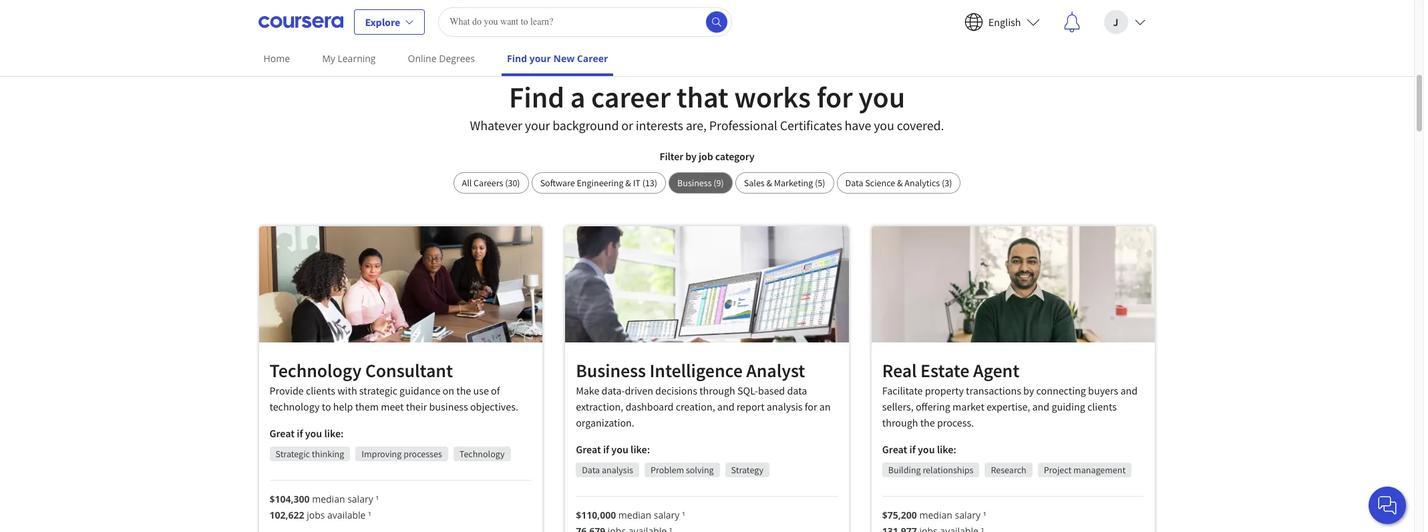 Task type: locate. For each thing, give the bounding box(es) containing it.
problem solving
[[651, 464, 714, 476]]

business
[[677, 177, 712, 189], [576, 359, 646, 383]]

through up creation,
[[699, 384, 735, 398]]

you for real estate agent
[[918, 443, 935, 456]]

technology down objectives.
[[459, 448, 505, 460]]

1 horizontal spatial the
[[920, 416, 935, 430]]

1 vertical spatial your
[[525, 117, 550, 134]]

& left "it"
[[625, 177, 631, 189]]

jobs
[[307, 509, 325, 522]]

great up building
[[882, 443, 907, 456]]

improving processes
[[362, 448, 442, 460]]

online degrees link
[[402, 43, 480, 73]]

your right whatever at the left top of page
[[525, 117, 550, 134]]

online
[[408, 52, 437, 65]]

salary down problem
[[654, 509, 680, 522]]

dashboard
[[626, 400, 674, 414]]

on
[[443, 384, 454, 397]]

1 horizontal spatial analysis
[[767, 400, 803, 414]]

data up the $110,000
[[582, 464, 600, 476]]

1 horizontal spatial by
[[1023, 384, 1034, 398]]

my learning link
[[317, 43, 381, 73]]

business left (9)
[[677, 177, 712, 189]]

$110,000 median salary ¹
[[576, 509, 685, 522]]

find a career that works for you whatever your background or interests are, professional certificates have you covered.
[[470, 79, 944, 134]]

0 horizontal spatial like:
[[324, 427, 344, 440]]

¹
[[376, 493, 379, 506], [368, 509, 371, 522], [682, 509, 685, 522], [983, 509, 986, 522]]

2 horizontal spatial great if you like:
[[882, 443, 956, 456]]

project management
[[1044, 464, 1126, 476]]

have
[[845, 117, 871, 134]]

1 horizontal spatial and
[[1032, 400, 1050, 414]]

0 vertical spatial technology
[[270, 359, 362, 383]]

you up strategic thinking
[[305, 427, 322, 440]]

2 horizontal spatial &
[[897, 177, 903, 189]]

2 horizontal spatial median
[[919, 509, 952, 522]]

the down offering
[[920, 416, 935, 430]]

2 horizontal spatial like:
[[937, 443, 956, 456]]

an
[[819, 400, 831, 414]]

0 horizontal spatial the
[[456, 384, 471, 397]]

1 horizontal spatial technology
[[459, 448, 505, 460]]

Software Engineering & IT (13) button
[[531, 172, 666, 194]]

like: up thinking
[[324, 427, 344, 440]]

salary up available
[[347, 493, 373, 506]]

What do you want to learn? text field
[[438, 7, 732, 36]]

median for real estate agent
[[919, 509, 952, 522]]

strategic
[[276, 448, 310, 460]]

your left new
[[530, 52, 551, 65]]

1 horizontal spatial data
[[845, 177, 863, 189]]

great up 'strategic'
[[270, 427, 295, 440]]

great if you like: up strategic thinking
[[270, 427, 344, 440]]

agent
[[973, 359, 1019, 383]]

0 vertical spatial data
[[845, 177, 863, 189]]

1 vertical spatial find
[[509, 79, 564, 116]]

and left report at the right bottom
[[717, 400, 734, 414]]

1 vertical spatial technology
[[459, 448, 505, 460]]

by up expertise,
[[1023, 384, 1034, 398]]

the inside technology consultant provide clients with strategic guidance on the use of technology to help them meet their business objectives.
[[456, 384, 471, 397]]

you up "data analysis" on the bottom of the page
[[611, 443, 629, 456]]

you for business intelligence analyst
[[611, 443, 629, 456]]

median right the $110,000
[[618, 509, 651, 522]]

creation,
[[676, 400, 715, 414]]

sellers,
[[882, 400, 914, 414]]

0 horizontal spatial analysis
[[602, 464, 633, 476]]

find inside find a career that works for you whatever your background or interests are, professional certificates have you covered.
[[509, 79, 564, 116]]

0 horizontal spatial by
[[685, 150, 697, 163]]

data
[[845, 177, 863, 189], [582, 464, 600, 476]]

of
[[491, 384, 500, 397]]

report
[[737, 400, 765, 414]]

clients up to
[[306, 384, 335, 397]]

the right on
[[456, 384, 471, 397]]

like:
[[324, 427, 344, 440], [631, 443, 650, 456], [937, 443, 956, 456]]

great up "data analysis" on the bottom of the page
[[576, 443, 601, 456]]

technology
[[270, 359, 362, 383], [459, 448, 505, 460]]

3 & from the left
[[897, 177, 903, 189]]

1 horizontal spatial if
[[603, 443, 609, 456]]

business inside button
[[677, 177, 712, 189]]

median up jobs
[[312, 493, 345, 506]]

great if you like: for technology
[[270, 427, 344, 440]]

if up "data analysis" on the bottom of the page
[[603, 443, 609, 456]]

like: for intelligence
[[631, 443, 650, 456]]

0 vertical spatial business
[[677, 177, 712, 189]]

0 horizontal spatial if
[[297, 427, 303, 440]]

great if you like: up "data analysis" on the bottom of the page
[[576, 443, 650, 456]]

0 vertical spatial through
[[699, 384, 735, 398]]

learning
[[338, 52, 376, 65]]

salary for business intelligence analyst
[[654, 509, 680, 522]]

1 horizontal spatial great if you like:
[[576, 443, 650, 456]]

$110,000
[[576, 509, 616, 522]]

analysis up $110,000 median salary ¹
[[602, 464, 633, 476]]

0 vertical spatial analysis
[[767, 400, 803, 414]]

technology inside technology consultant provide clients with strategic guidance on the use of technology to help them meet their business objectives.
[[270, 359, 362, 383]]

if up 'strategic'
[[297, 427, 303, 440]]

find left new
[[507, 52, 527, 65]]

find left a
[[509, 79, 564, 116]]

certificates
[[780, 117, 842, 134]]

by left job
[[685, 150, 697, 163]]

0 vertical spatial find
[[507, 52, 527, 65]]

connecting
[[1036, 384, 1086, 398]]

for
[[817, 79, 853, 116], [805, 400, 817, 414]]

for inside business intelligence analyst make data-driven decisions through sql-based data extraction, dashboard creation, and report analysis for an organization.
[[805, 400, 817, 414]]

strategic thinking
[[276, 448, 344, 460]]

like: for consultant
[[324, 427, 344, 440]]

0 horizontal spatial &
[[625, 177, 631, 189]]

like: up relationships
[[937, 443, 956, 456]]

0 horizontal spatial great if you like:
[[270, 427, 344, 440]]

great if you like:
[[270, 427, 344, 440], [576, 443, 650, 456], [882, 443, 956, 456]]

great if you like: up the building relationships
[[882, 443, 956, 456]]

and inside business intelligence analyst make data-driven decisions through sql-based data extraction, dashboard creation, and report analysis for an organization.
[[717, 400, 734, 414]]

1 horizontal spatial like:
[[631, 443, 650, 456]]

find for a
[[509, 79, 564, 116]]

for up have
[[817, 79, 853, 116]]

by
[[685, 150, 697, 163], [1023, 384, 1034, 398]]

median right $75,200
[[919, 509, 952, 522]]

data inside button
[[845, 177, 863, 189]]

find
[[507, 52, 527, 65], [509, 79, 564, 116]]

0 horizontal spatial clients
[[306, 384, 335, 397]]

the
[[456, 384, 471, 397], [920, 416, 935, 430]]

clients
[[306, 384, 335, 397], [1087, 400, 1117, 414]]

if up building
[[910, 443, 916, 456]]

technology
[[270, 400, 320, 413]]

you up have
[[858, 79, 905, 116]]

0 horizontal spatial through
[[699, 384, 735, 398]]

1 horizontal spatial salary
[[654, 509, 680, 522]]

technology up provide
[[270, 359, 362, 383]]

chat with us image
[[1377, 495, 1398, 516]]

your inside find a career that works for you whatever your background or interests are, professional certificates have you covered.
[[525, 117, 550, 134]]

2 horizontal spatial great
[[882, 443, 907, 456]]

offering
[[916, 400, 951, 414]]

1 vertical spatial business
[[576, 359, 646, 383]]

0 vertical spatial for
[[817, 79, 853, 116]]

consultant
[[365, 359, 453, 383]]

and right buyers
[[1120, 384, 1138, 398]]

through inside real estate agent facilitate property transactions by connecting buyers and sellers, offering market expertise, and guiding clients through the process.
[[882, 416, 918, 430]]

1 horizontal spatial through
[[882, 416, 918, 430]]

0 vertical spatial the
[[456, 384, 471, 397]]

you up the building relationships
[[918, 443, 935, 456]]

0 horizontal spatial business
[[576, 359, 646, 383]]

salary
[[347, 493, 373, 506], [654, 509, 680, 522], [955, 509, 981, 522]]

expertise,
[[987, 400, 1030, 414]]

business inside business intelligence analyst make data-driven decisions through sql-based data extraction, dashboard creation, and report analysis for an organization.
[[576, 359, 646, 383]]

salary down relationships
[[955, 509, 981, 522]]

for left "an"
[[805, 400, 817, 414]]

¹ for $110,000 median salary ¹
[[682, 509, 685, 522]]

and down connecting
[[1032, 400, 1050, 414]]

careers
[[474, 177, 503, 189]]

1 horizontal spatial &
[[767, 177, 772, 189]]

& right science
[[897, 177, 903, 189]]

1 & from the left
[[625, 177, 631, 189]]

business for intelligence
[[576, 359, 646, 383]]

based
[[758, 384, 785, 398]]

improving
[[362, 448, 402, 460]]

1 horizontal spatial great
[[576, 443, 601, 456]]

real
[[882, 359, 917, 383]]

your
[[530, 52, 551, 65], [525, 117, 550, 134]]

1 horizontal spatial clients
[[1087, 400, 1117, 414]]

by inside real estate agent facilitate property transactions by connecting buyers and sellers, offering market expertise, and guiding clients through the process.
[[1023, 384, 1034, 398]]

are,
[[686, 117, 707, 134]]

great
[[270, 427, 295, 440], [576, 443, 601, 456], [882, 443, 907, 456]]

& right sales
[[767, 177, 772, 189]]

property
[[925, 384, 964, 398]]

analysis down data
[[767, 400, 803, 414]]

business up data-
[[576, 359, 646, 383]]

1 vertical spatial through
[[882, 416, 918, 430]]

data left science
[[845, 177, 863, 189]]

you
[[858, 79, 905, 116], [874, 117, 894, 134], [305, 427, 322, 440], [611, 443, 629, 456], [918, 443, 935, 456]]

1 horizontal spatial median
[[618, 509, 651, 522]]

0 horizontal spatial great
[[270, 427, 295, 440]]

analytics
[[905, 177, 940, 189]]

facilitate
[[882, 384, 923, 398]]

a
[[570, 79, 585, 116]]

1 vertical spatial by
[[1023, 384, 1034, 398]]

engineering
[[577, 177, 624, 189]]

0 horizontal spatial technology
[[270, 359, 362, 383]]

category
[[715, 150, 755, 163]]

1 vertical spatial clients
[[1087, 400, 1117, 414]]

clients down buyers
[[1087, 400, 1117, 414]]

1 vertical spatial data
[[582, 464, 600, 476]]

option group
[[453, 172, 961, 194]]

0 horizontal spatial data
[[582, 464, 600, 476]]

explore button
[[354, 9, 425, 34]]

the inside real estate agent facilitate property transactions by connecting buyers and sellers, offering market expertise, and guiding clients through the process.
[[920, 416, 935, 430]]

business (9)
[[677, 177, 724, 189]]

career
[[577, 52, 608, 65]]

2 & from the left
[[767, 177, 772, 189]]

$104,300 median salary ¹ 102,622 jobs available ¹
[[270, 493, 379, 522]]

2 horizontal spatial if
[[910, 443, 916, 456]]

1 vertical spatial the
[[920, 416, 935, 430]]

through down sellers, at the right bottom
[[882, 416, 918, 430]]

1 vertical spatial for
[[805, 400, 817, 414]]

0 horizontal spatial salary
[[347, 493, 373, 506]]

All Careers (30) button
[[453, 172, 529, 194]]

through
[[699, 384, 735, 398], [882, 416, 918, 430]]

0 horizontal spatial median
[[312, 493, 345, 506]]

None search field
[[438, 7, 732, 36]]

2 horizontal spatial salary
[[955, 509, 981, 522]]

1 horizontal spatial business
[[677, 177, 712, 189]]

buyers
[[1088, 384, 1118, 398]]

sales
[[744, 177, 765, 189]]

0 vertical spatial clients
[[306, 384, 335, 397]]

like: up "data analysis" on the bottom of the page
[[631, 443, 650, 456]]

and
[[1120, 384, 1138, 398], [717, 400, 734, 414], [1032, 400, 1050, 414]]

processes
[[404, 448, 442, 460]]

objectives.
[[470, 400, 518, 413]]

data
[[787, 384, 807, 398]]

if for real
[[910, 443, 916, 456]]

0 horizontal spatial and
[[717, 400, 734, 414]]

& for software engineering & it (13)
[[625, 177, 631, 189]]

extraction,
[[576, 400, 623, 414]]

management
[[1074, 464, 1126, 476]]



Task type: describe. For each thing, give the bounding box(es) containing it.
thinking
[[312, 448, 344, 460]]

Business (9) button
[[669, 172, 733, 194]]

salary for real estate agent
[[955, 509, 981, 522]]

median for business intelligence analyst
[[618, 509, 651, 522]]

Data Science & Analytics (3) button
[[837, 172, 961, 194]]

make
[[576, 384, 599, 398]]

great for business intelligence analyst
[[576, 443, 601, 456]]

technology for technology consultant provide clients with strategic guidance on the use of technology to help them meet their business objectives.
[[270, 359, 362, 383]]

(30)
[[505, 177, 520, 189]]

organization.
[[576, 416, 634, 430]]

sql-
[[737, 384, 758, 398]]

j button
[[1093, 0, 1156, 43]]

if for technology
[[297, 427, 303, 440]]

through inside business intelligence analyst make data-driven decisions through sql-based data extraction, dashboard creation, and report analysis for an organization.
[[699, 384, 735, 398]]

data analysis
[[582, 464, 633, 476]]

and for real estate agent
[[1032, 400, 1050, 414]]

use
[[473, 384, 489, 397]]

for inside find a career that works for you whatever your background or interests are, professional certificates have you covered.
[[817, 79, 853, 116]]

0 vertical spatial your
[[530, 52, 551, 65]]

process.
[[937, 416, 974, 430]]

j
[[1113, 15, 1119, 28]]

degrees
[[439, 52, 475, 65]]

(3)
[[942, 177, 952, 189]]

technology consultant provide clients with strategic guidance on the use of technology to help them meet their business objectives.
[[270, 359, 518, 413]]

relationships
[[923, 464, 974, 476]]

all careers (30)
[[462, 177, 520, 189]]

marketing
[[774, 177, 813, 189]]

transactions
[[966, 384, 1021, 398]]

business intelligence analyst make data-driven decisions through sql-based data extraction, dashboard creation, and report analysis for an organization.
[[576, 359, 831, 430]]

driven
[[625, 384, 653, 398]]

building
[[888, 464, 921, 476]]

provide
[[270, 384, 304, 397]]

software
[[540, 177, 575, 189]]

business for (9)
[[677, 177, 712, 189]]

102,622
[[270, 509, 304, 522]]

0 vertical spatial by
[[685, 150, 697, 163]]

sales & marketing (5)
[[744, 177, 825, 189]]

data-
[[602, 384, 625, 398]]

filter by job category
[[660, 150, 755, 163]]

great for technology consultant
[[270, 427, 295, 440]]

like: for estate
[[937, 443, 956, 456]]

explore
[[365, 15, 400, 28]]

¹ for $104,300 median salary ¹ 102,622 jobs available ¹
[[376, 493, 379, 506]]

coursera image
[[258, 11, 343, 32]]

analyst
[[746, 359, 805, 383]]

$75,200
[[882, 509, 917, 522]]

you for technology consultant
[[305, 427, 322, 440]]

clients inside technology consultant provide clients with strategic guidance on the use of technology to help them meet their business objectives.
[[306, 384, 335, 397]]

it
[[633, 177, 641, 189]]

intelligence
[[650, 359, 743, 383]]

data for data science & analytics (3)
[[845, 177, 863, 189]]

professional
[[709, 117, 777, 134]]

technology for technology
[[459, 448, 505, 460]]

and for business intelligence analyst
[[717, 400, 734, 414]]

you right have
[[874, 117, 894, 134]]

great for real estate agent
[[882, 443, 907, 456]]

research
[[991, 464, 1026, 476]]

new
[[553, 52, 575, 65]]

$75,200 median salary ¹
[[882, 509, 986, 522]]

interests
[[636, 117, 683, 134]]

guidance
[[400, 384, 440, 397]]

(13)
[[642, 177, 657, 189]]

english
[[989, 15, 1021, 28]]

1 vertical spatial analysis
[[602, 464, 633, 476]]

that
[[676, 79, 729, 116]]

my
[[322, 52, 335, 65]]

& for data science & analytics (3)
[[897, 177, 903, 189]]

median inside $104,300 median salary ¹ 102,622 jobs available ¹
[[312, 493, 345, 506]]

¹ for $75,200 median salary ¹
[[983, 509, 986, 522]]

my learning
[[322, 52, 376, 65]]

2 horizontal spatial and
[[1120, 384, 1138, 398]]

strategy
[[731, 464, 764, 476]]

if for business
[[603, 443, 609, 456]]

analysis inside business intelligence analyst make data-driven decisions through sql-based data extraction, dashboard creation, and report analysis for an organization.
[[767, 400, 803, 414]]

strategic
[[359, 384, 397, 397]]

with
[[337, 384, 357, 397]]

help
[[333, 400, 353, 413]]

(9)
[[714, 177, 724, 189]]

english button
[[954, 0, 1050, 43]]

works
[[734, 79, 811, 116]]

solving
[[686, 464, 714, 476]]

career
[[591, 79, 671, 116]]

job
[[699, 150, 713, 163]]

business
[[429, 400, 468, 413]]

guiding
[[1052, 400, 1085, 414]]

Sales & Marketing (5) button
[[735, 172, 834, 194]]

decisions
[[655, 384, 697, 398]]

option group containing all careers (30)
[[453, 172, 961, 194]]

them
[[355, 400, 379, 413]]

to
[[322, 400, 331, 413]]

meet
[[381, 400, 404, 413]]

science
[[865, 177, 895, 189]]

find for your
[[507, 52, 527, 65]]

& inside button
[[767, 177, 772, 189]]

home link
[[258, 43, 295, 73]]

data for data analysis
[[582, 464, 600, 476]]

building relationships
[[888, 464, 974, 476]]

problem
[[651, 464, 684, 476]]

project
[[1044, 464, 1072, 476]]

software engineering & it (13)
[[540, 177, 657, 189]]

great if you like: for real
[[882, 443, 956, 456]]

all
[[462, 177, 472, 189]]

or
[[621, 117, 633, 134]]

filter
[[660, 150, 683, 163]]

clients inside real estate agent facilitate property transactions by connecting buyers and sellers, offering market expertise, and guiding clients through the process.
[[1087, 400, 1117, 414]]

covered.
[[897, 117, 944, 134]]

great if you like: for business
[[576, 443, 650, 456]]

salary inside $104,300 median salary ¹ 102,622 jobs available ¹
[[347, 493, 373, 506]]



Task type: vqa. For each thing, say whether or not it's contained in the screenshot.
topmost support
no



